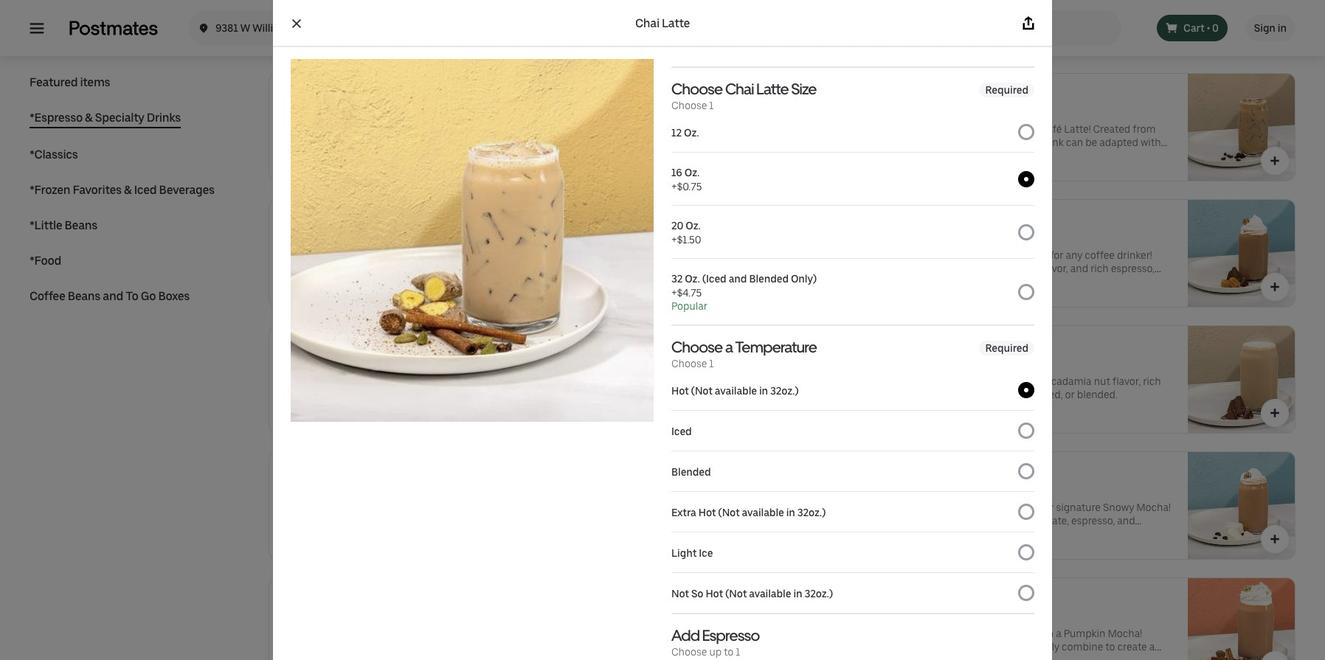 Task type: describe. For each thing, give the bounding box(es) containing it.
drink inside matcha latte $7.65 we love all things green (and coffee) at the human bean, including our delicious matcha latte! full of mellow, natural sweetness with our rich espresso flavor, our matcha latte is made from tender steven smith green tea leaves and real japanese matcha to create a soothing, herbal drink that will enchant your senses.
[[516, 416, 540, 427]]

mocha
[[854, 592, 891, 606]]

plus small button for our classic chai latte is calling your name! crafted with rich espresso, steamed milk, and blended with our robust, signature chai, your cup will be filled to the brim with deliciousness.
[[740, 274, 766, 300]]

the
[[466, 376, 484, 388]]

macchiato!
[[1043, 276, 1095, 288]]

16
[[672, 167, 683, 179]]

to inside chai latte $7.65 our classic chai latte is calling your name! crafted with rich espresso, steamed milk, and blended with our robust, signature chai, your cup will be filled to the brim with deliciousness.
[[614, 263, 624, 275]]

luxurious
[[836, 655, 879, 661]]

will inside our classic chai latte is calling your name! crafted with rich espresso, steamed milk, and blended with our robust, signature chai, your cup will be filled to the brim with deliciousness.
[[991, 10, 1006, 21]]

sweet inside this delightfully sweet treat is a classic go-to choice for any coffee drinker! with creamy caramel drizzle, steamed milk, vanilla flavor, and rich espresso, you'll stay swooning with every sip of your caramel macchiato!
[[882, 250, 910, 261]]

$7.65 inside $7.65 there's snow better way to start the day than with our signature snowy mocha! created from a creamy blend of smooth white chocolate, espresso, and steamed milk, this popular favorite has a crowd-pleasing sweet taste. available hot, iced, or blended.
[[804, 486, 827, 498]]

combine
[[1062, 642, 1104, 653]]

2 horizontal spatial pumpkin
[[1003, 655, 1046, 661]]

blended. inside go nuts over this subtle blend of sweet chocolate macadamia nut flavor, rich espresso, and steamed half and half! available hot, iced, or blended.
[[1078, 389, 1118, 401]]

flavors inside pumpkin mocha $7.65 harvest delicious tastes and the sweetest flavors with a pumpkin mocha! chocolate, espresso, and pumpkin flavor harmoniously combine to create a sweet, luxurious drink that will satisfy your pumpkin spice cravings at any ti
[[1000, 628, 1032, 640]]

half!
[[954, 389, 975, 401]]

cravings
[[1075, 655, 1114, 661]]

featured items button
[[30, 74, 110, 92]]

2 choose from the top
[[672, 100, 707, 111]]

coffee beans and to go boxes button
[[30, 288, 190, 306]]

herbal
[[484, 416, 514, 427]]

to inside "add espresso choose up to 1"
[[724, 647, 734, 659]]

over
[[843, 376, 863, 388]]

made
[[405, 402, 431, 414]]

brim inside chai latte $7.65 our classic chai latte is calling your name! crafted with rich espresso, steamed milk, and blended with our robust, signature chai, your cup will be filled to the brim with deliciousness.
[[281, 276, 303, 288]]

share ios button
[[1011, 6, 1047, 41]]

blended inside 32 oz. (iced and blended only) + $4.75 popular
[[750, 273, 789, 285]]

deliciousness. inside our classic chai latte is calling your name! crafted with rich espresso, steamed milk, and blended with our robust, signature chai, your cup will be filled to the brim with deliciousness.
[[774, 23, 840, 35]]

1 horizontal spatial specialty
[[360, 38, 430, 60]]

plus small link
[[269, 453, 773, 563]]

chai inside choose chai latte size choose 1
[[726, 80, 754, 98]]

pumpkin latte image
[[666, 74, 773, 181]]

1 vertical spatial 32oz.)
[[798, 507, 826, 519]]

0 vertical spatial 32oz.)
[[771, 385, 799, 397]]

crowd-
[[995, 529, 1029, 540]]

*classics
[[30, 148, 78, 162]]

+ inside 32 oz. (iced and blended only) + $4.75 popular
[[672, 287, 677, 299]]

swooning
[[852, 276, 898, 288]]

drink inside pumpkin mocha $7.65 harvest delicious tastes and the sweetest flavors with a pumpkin mocha! chocolate, espresso, and pumpkin flavor harmoniously combine to create a sweet, luxurious drink that will satisfy your pumpkin spice cravings at any ti
[[882, 655, 906, 661]]

of inside $7.65 there's snow better way to start the day than with our signature snowy mocha! created from a creamy blend of smooth white chocolate, espresso, and steamed milk, this popular favorite has a crowd-pleasing sweet taste. available hot, iced, or blended.
[[943, 515, 952, 527]]

2 horizontal spatial &
[[347, 38, 358, 60]]

blend inside $7.65 there's snow better way to start the day than with our signature snowy mocha! created from a creamy blend of smooth white chocolate, espresso, and steamed milk, this popular favorite has a crowd-pleasing sweet taste. available hot, iced, or blended.
[[914, 515, 941, 527]]

*frozen favorites & iced beverages button
[[30, 182, 215, 199]]

favorites
[[73, 183, 122, 197]]

1 vertical spatial pumpkin
[[922, 642, 964, 653]]

classic inside embrace a coffee classic with our rich and creamy café latte! created from deep espresso and topped with steamed milk, this drink can be adapted with dairy alternatives and flavors of your choice to create an elegant experience your taste buds crave. available hot, iced, or blended.
[[888, 123, 920, 135]]

1 vertical spatial (not
[[719, 507, 740, 519]]

be inside chai latte $7.65 our classic chai latte is calling your name! crafted with rich espresso, steamed milk, and blended with our robust, signature chai, your cup will be filled to the brim with deliciousness.
[[574, 263, 586, 275]]

$7.65 for pumpkin mocha
[[804, 612, 827, 624]]

our inside chai latte $7.65 our classic chai latte is calling your name! crafted with rich espresso, steamed milk, and blended with our robust, signature chai, your cup will be filled to the brim with deliciousness.
[[281, 250, 299, 261]]

2 vertical spatial hot
[[706, 588, 724, 600]]

quick add image for embrace a coffee classic with our rich and creamy café latte! created from deep espresso and topped with steamed milk, this drink can be adapted with dairy alternatives and flavors of your choice to create an elegant experience your taste buds crave. available hot, iced, or blended.
[[1268, 154, 1283, 168]]

matcha latte $7.65 we love all things green (and coffee) at the human bean, including our delicious matcha latte! full of mellow, natural sweetness with our rich espresso flavor, our matcha latte is made from tender steven smith green tea leaves and real japanese matcha to create a soothing, herbal drink that will enchant your senses.
[[281, 340, 654, 441]]

white
[[993, 515, 1019, 527]]

popular
[[672, 300, 708, 312]]

blended inside chai latte $7.65 our classic chai latte is calling your name! crafted with rich espresso, steamed milk, and blended with our robust, signature chai, your cup will be filled to the brim with deliciousness.
[[326, 263, 364, 275]]

+ for $1.50
[[672, 234, 677, 246]]

1 for choose
[[710, 100, 714, 111]]

drink inside embrace a coffee classic with our rich and creamy café latte! created from deep espresso and topped with steamed milk, this drink can be adapted with dairy alternatives and flavors of your choice to create an elegant experience your taste buds crave. available hot, iced, or blended.
[[1040, 137, 1064, 148]]

milk, inside our classic chai latte is calling your name! crafted with rich espresso, steamed milk, and blended with our robust, signature chai, your cup will be filled to the brim with deliciousness.
[[715, 10, 737, 21]]

1 horizontal spatial iced
[[672, 426, 692, 438]]

our classic chai latte is calling your name! crafted with rich espresso, steamed milk, and blended with our robust, signature chai, your cup will be filled to the brim with deliciousness.
[[672, 0, 1020, 35]]

human
[[486, 376, 521, 388]]

not so hot (not available in 32oz.)
[[672, 588, 834, 600]]

leaves
[[604, 402, 634, 414]]

to inside our classic chai latte is calling your name! crafted with rich espresso, steamed milk, and blended with our robust, signature chai, your cup will be filled to the brim with deliciousness.
[[697, 23, 707, 35]]

can
[[1067, 137, 1084, 148]]

elegant
[[1068, 150, 1103, 162]]

this
[[804, 250, 824, 261]]

create inside pumpkin mocha $7.65 harvest delicious tastes and the sweetest flavors with a pumpkin mocha! chocolate, espresso, and pumpkin flavor harmoniously combine to create a sweet, luxurious drink that will satisfy your pumpkin spice cravings at any ti
[[1118, 642, 1148, 653]]

japanese
[[301, 416, 346, 427]]

choose inside "add espresso choose up to 1"
[[672, 647, 707, 659]]

20
[[672, 220, 684, 232]]

taste
[[827, 163, 851, 175]]

matcha latte image
[[666, 326, 773, 433]]

chai latte
[[636, 16, 690, 30]]

snowy
[[1104, 502, 1135, 514]]

this delightfully sweet treat is a classic go-to choice for any coffee drinker! with creamy caramel drizzle, steamed milk, vanilla flavor, and rich espresso, you'll stay swooning with every sip of your caramel macchiato!
[[804, 250, 1155, 288]]

1 vertical spatial hot
[[699, 507, 716, 519]]

your inside matcha latte $7.65 we love all things green (and coffee) at the human bean, including our delicious matcha latte! full of mellow, natural sweetness with our rich espresso flavor, our matcha latte is made from tender steven smith green tea leaves and real japanese matcha to create a soothing, herbal drink that will enchant your senses.
[[623, 416, 644, 427]]

sign in
[[1255, 22, 1288, 34]]

creamy inside $7.65 there's snow better way to start the day than with our signature snowy mocha! created from a creamy blend of smooth white chocolate, espresso, and steamed milk, this popular favorite has a crowd-pleasing sweet taste. available hot, iced, or blended.
[[877, 515, 912, 527]]

mellow,
[[424, 389, 460, 401]]

go inside button
[[141, 289, 156, 303]]

this inside go nuts over this subtle blend of sweet chocolate macadamia nut flavor, rich espresso, and steamed half and half! available hot, iced, or blended.
[[866, 376, 883, 388]]

add espresso choose up to 1
[[672, 627, 760, 659]]

w
[[241, 22, 250, 34]]

st
[[296, 22, 306, 34]]

extra hot (not available in 32oz.)
[[672, 507, 826, 519]]

cart • 0
[[1184, 22, 1219, 34]]

cart
[[1184, 22, 1205, 34]]

of inside matcha latte $7.65 we love all things green (and coffee) at the human bean, including our delicious matcha latte! full of mellow, natural sweetness with our rich espresso flavor, our matcha latte is made from tender steven smith green tea leaves and real japanese matcha to create a soothing, herbal drink that will enchant your senses.
[[412, 389, 422, 401]]

add
[[672, 627, 700, 645]]

*little beans button
[[30, 217, 97, 235]]

for
[[1051, 250, 1064, 261]]

cup inside pumpkin latte $7.65 fill up on fall flavors and embrace the classic tastes of a pumpkin latte! created from deep espresso, rich pumpkin flavor, and topped with steamed milk, your cup will be filled to the brim with deliciousness.
[[281, 150, 299, 162]]

harvest
[[804, 628, 840, 640]]

tea
[[587, 402, 602, 414]]

ice
[[699, 548, 713, 560]]

steamed inside our classic chai latte is calling your name! crafted with rich espresso, steamed milk, and blended with our robust, signature chai, your cup will be filled to the brim with deliciousness.
[[672, 10, 713, 21]]

of inside this delightfully sweet treat is a classic go-to choice for any coffee drinker! with creamy caramel drizzle, steamed milk, vanilla flavor, and rich espresso, you'll stay swooning with every sip of your caramel macchiato!
[[966, 276, 976, 288]]

hot (not available in 32oz.)
[[672, 385, 799, 397]]

choice inside this delightfully sweet treat is a classic go-to choice for any coffee drinker! with creamy caramel drizzle, steamed milk, vanilla flavor, and rich espresso, you'll stay swooning with every sip of your caramel macchiato!
[[1017, 250, 1049, 261]]

$1.50
[[677, 234, 702, 246]]

sweetest
[[956, 628, 998, 640]]

1 choose from the top
[[672, 80, 723, 98]]

with inside pumpkin mocha $7.65 harvest delicious tastes and the sweetest flavors with a pumpkin mocha! chocolate, espresso, and pumpkin flavor harmoniously combine to create a sweet, luxurious drink that will satisfy your pumpkin spice cravings at any ti
[[1034, 628, 1054, 640]]

caramel
[[1001, 276, 1041, 288]]

20 oz. + $1.50
[[672, 220, 702, 246]]

any inside this delightfully sweet treat is a classic go-to choice for any coffee drinker! with creamy caramel drizzle, steamed milk, vanilla flavor, and rich espresso, you'll stay swooning with every sip of your caramel macchiato!
[[1066, 250, 1083, 261]]

beans for coffee
[[68, 289, 100, 303]]

iced, inside go nuts over this subtle blend of sweet chocolate macadamia nut flavor, rich espresso, and steamed half and half! available hot, iced, or blended.
[[1041, 389, 1064, 401]]

the inside chai latte $7.65 our classic chai latte is calling your name! crafted with rich espresso, steamed milk, and blended with our robust, signature chai, your cup will be filled to the brim with deliciousness.
[[626, 263, 642, 275]]

sweet inside $7.65 there's snow better way to start the day than with our signature snowy mocha! created from a creamy blend of smooth white chocolate, espresso, and steamed milk, this popular favorite has a crowd-pleasing sweet taste. available hot, iced, or blended.
[[1071, 529, 1099, 540]]

chocolate mac breve image
[[1189, 326, 1296, 433]]

plus small button for we love all things green (and coffee) at the human bean, including our delicious matcha latte! full of mellow, natural sweetness with our rich espresso flavor, our matcha latte is made from tender steven smith green tea leaves and real japanese matcha to create a soothing, herbal drink that will enchant your senses.
[[740, 400, 766, 427]]

plus small button for go nuts over this subtle blend of sweet chocolate macadamia nut flavor, rich espresso, and steamed half and half! available hot, iced, or blended.
[[1262, 400, 1289, 427]]

or inside $7.65 there's snow better way to start the day than with our signature snowy mocha! created from a creamy blend of smooth white chocolate, espresso, and steamed milk, this popular favorite has a crowd-pleasing sweet taste. available hot, iced, or blended.
[[849, 542, 858, 554]]

taste.
[[1101, 529, 1126, 540]]

main navigation menu image
[[30, 21, 44, 35]]

tastes inside pumpkin latte $7.65 fill up on fall flavors and embrace the classic tastes of a pumpkin latte! created from deep espresso, rich pumpkin flavor, and topped with steamed milk, your cup will be filled to the brim with deliciousness.
[[493, 123, 522, 135]]

adapted
[[1100, 137, 1139, 148]]

0 vertical spatial green
[[365, 376, 392, 388]]

filled inside our classic chai latte is calling your name! crafted with rich espresso, steamed milk, and blended with our robust, signature chai, your cup will be filled to the brim with deliciousness.
[[672, 23, 695, 35]]

1 vertical spatial green
[[558, 402, 585, 414]]

chocolate,
[[1021, 515, 1070, 527]]

full
[[392, 389, 410, 401]]

rich inside our classic chai latte is calling your name! crafted with rich espresso, steamed milk, and blended with our robust, signature chai, your cup will be filled to the brim with deliciousness.
[[934, 0, 952, 8]]

espresso, inside pumpkin mocha $7.65 harvest delicious tastes and the sweetest flavors with a pumpkin mocha! chocolate, espresso, and pumpkin flavor harmoniously combine to create a sweet, luxurious drink that will satisfy your pumpkin spice cravings at any ti
[[856, 642, 900, 653]]

classic inside this delightfully sweet treat is a classic go-to choice for any coffee drinker! with creamy caramel drizzle, steamed milk, vanilla flavor, and rich espresso, you'll stay swooning with every sip of your caramel macchiato!
[[955, 250, 986, 261]]

choice inside embrace a coffee classic with our rich and creamy café latte! created from deep espresso and topped with steamed milk, this drink can be adapted with dairy alternatives and flavors of your choice to create an elegant experience your taste buds crave. available hot, iced, or blended.
[[976, 150, 1008, 162]]

delicious inside pumpkin mocha $7.65 harvest delicious tastes and the sweetest flavors with a pumpkin mocha! chocolate, espresso, and pumpkin flavor harmoniously combine to create a sweet, luxurious drink that will satisfy your pumpkin spice cravings at any ti
[[842, 628, 885, 640]]

available inside $7.65 there's snow better way to start the day than with our signature snowy mocha! created from a creamy blend of smooth white chocolate, espresso, and steamed milk, this popular favorite has a crowd-pleasing sweet taste. available hot, iced, or blended.
[[1129, 529, 1171, 540]]

milk, inside embrace a coffee classic with our rich and creamy café latte! created from deep espresso and topped with steamed milk, this drink can be adapted with dairy alternatives and flavors of your choice to create an elegant experience your taste buds crave. available hot, iced, or blended.
[[996, 137, 1018, 148]]

to inside pumpkin latte $7.65 fill up on fall flavors and embrace the classic tastes of a pumpkin latte! created from deep espresso, rich pumpkin flavor, and topped with steamed milk, your cup will be filled to the brim with deliciousness.
[[359, 150, 368, 162]]

beans for *little
[[65, 219, 97, 233]]

latte! inside pumpkin latte $7.65 fill up on fall flavors and embrace the classic tastes of a pumpkin latte! created from deep espresso, rich pumpkin flavor, and topped with steamed milk, your cup will be filled to the brim with deliciousness.
[[587, 123, 614, 135]]

tastes inside pumpkin mocha $7.65 harvest delicious tastes and the sweetest flavors with a pumpkin mocha! chocolate, espresso, and pumpkin flavor harmoniously combine to create a sweet, luxurious drink that will satisfy your pumpkin spice cravings at any ti
[[887, 628, 915, 640]]

0 vertical spatial café
[[804, 87, 829, 101]]

+ for $0.75
[[672, 181, 677, 193]]

chai, inside our classic chai latte is calling your name! crafted with rich espresso, steamed milk, and blended with our robust, signature chai, your cup will be filled to the brim with deliciousness.
[[923, 10, 945, 21]]

dairy
[[804, 150, 827, 162]]

rich inside this delightfully sweet treat is a classic go-to choice for any coffee drinker! with creamy caramel drizzle, steamed milk, vanilla flavor, and rich espresso, you'll stay swooning with every sip of your caramel macchiato!
[[1091, 263, 1109, 275]]

a inside matcha latte $7.65 we love all things green (and coffee) at the human bean, including our delicious matcha latte! full of mellow, natural sweetness with our rich espresso flavor, our matcha latte is made from tender steven smith green tea leaves and real japanese matcha to create a soothing, herbal drink that will enchant your senses.
[[430, 416, 435, 427]]

caramel macchiato image
[[1189, 200, 1296, 307]]

pumpkin latte $7.65 fill up on fall flavors and embrace the classic tastes of a pumpkin latte! created from deep espresso, rich pumpkin flavor, and topped with steamed milk, your cup will be filled to the brim with deliciousness.
[[281, 87, 654, 162]]

beverages
[[159, 183, 215, 197]]

flavors inside pumpkin latte $7.65 fill up on fall flavors and embrace the classic tastes of a pumpkin latte! created from deep espresso, rich pumpkin flavor, and topped with steamed milk, your cup will be filled to the brim with deliciousness.
[[343, 123, 375, 135]]

drinker!
[[1118, 250, 1153, 261]]

crafted inside our classic chai latte is calling your name! crafted with rich espresso, steamed milk, and blended with our robust, signature chai, your cup will be filled to the brim with deliciousness.
[[874, 0, 910, 8]]

2 vertical spatial 32oz.)
[[805, 588, 834, 600]]

0 vertical spatial available
[[715, 385, 757, 397]]

1 vertical spatial blended
[[672, 467, 711, 478]]

this inside $7.65 there's snow better way to start the day than with our signature snowy mocha! created from a creamy blend of smooth white chocolate, espresso, and steamed milk, this popular favorite has a crowd-pleasing sweet taste. available hot, iced, or blended.
[[872, 529, 889, 540]]

hot, inside embrace a coffee classic with our rich and creamy café latte! created from deep espresso and topped with steamed milk, this drink can be adapted with dairy alternatives and flavors of your choice to create an elegant experience your taste buds crave. available hot, iced, or blended.
[[953, 163, 971, 175]]

flavor
[[967, 642, 993, 653]]

16 oz. + $0.75
[[672, 167, 702, 193]]

close image
[[291, 18, 303, 30]]

your inside pumpkin mocha $7.65 harvest delicious tastes and the sweetest flavors with a pumpkin mocha! chocolate, espresso, and pumpkin flavor harmoniously combine to create a sweet, luxurious drink that will satisfy your pumpkin spice cravings at any ti
[[980, 655, 1001, 661]]

and inside $7.65 there's snow better way to start the day than with our signature snowy mocha! created from a creamy blend of smooth white chocolate, espresso, and steamed milk, this popular favorite has a crowd-pleasing sweet taste. available hot, iced, or blended.
[[1118, 515, 1136, 527]]

*food
[[30, 254, 61, 268]]

espresso, inside $7.65 there's snow better way to start the day than with our signature snowy mocha! created from a creamy blend of smooth white chocolate, espresso, and steamed milk, this popular favorite has a crowd-pleasing sweet taste. available hot, iced, or blended.
[[1072, 515, 1116, 527]]

flavor, inside matcha latte $7.65 we love all things green (and coffee) at the human bean, including our delicious matcha latte! full of mellow, natural sweetness with our rich espresso flavor, our matcha latte is made from tender steven smith green tea leaves and real japanese matcha to create a soothing, herbal drink that will enchant your senses.
[[281, 402, 310, 414]]

$0.75
[[677, 181, 702, 193]]

and inside chai latte $7.65 our classic chai latte is calling your name! crafted with rich espresso, steamed milk, and blended with our robust, signature chai, your cup will be filled to the brim with deliciousness.
[[306, 263, 324, 275]]

we
[[281, 376, 297, 388]]

quick add image for our classic chai latte is calling your name! crafted with rich espresso, steamed milk, and blended with our robust, signature chai, your cup will be filled to the brim with deliciousness.
[[746, 280, 760, 295]]

embrace
[[804, 123, 846, 135]]

filled inside chai latte $7.65 our classic chai latte is calling your name! crafted with rich espresso, steamed milk, and blended with our robust, signature chai, your cup will be filled to the brim with deliciousness.
[[588, 263, 612, 275]]

boxes
[[158, 289, 190, 303]]

flavor, inside pumpkin latte $7.65 fill up on fall flavors and embrace the classic tastes of a pumpkin latte! created from deep espresso, rich pumpkin flavor, and topped with steamed milk, your cup will be filled to the brim with deliciousness.
[[443, 137, 471, 148]]

go inside go nuts over this subtle blend of sweet chocolate macadamia nut flavor, rich espresso, and steamed half and half! available hot, iced, or blended.
[[804, 376, 817, 388]]

of inside embrace a coffee classic with our rich and creamy café latte! created from deep espresso and topped with steamed milk, this drink can be adapted with dairy alternatives and flavors of your choice to create an elegant experience your taste buds crave. available hot, iced, or blended.
[[941, 150, 951, 162]]

satisfy
[[947, 655, 978, 661]]

pumpkin mocha $7.65 harvest delicious tastes and the sweetest flavors with a pumpkin mocha! chocolate, espresso, and pumpkin flavor harmoniously combine to create a sweet, luxurious drink that will satisfy your pumpkin spice cravings at any ti
[[804, 592, 1169, 661]]

milk, inside this delightfully sweet treat is a classic go-to choice for any coffee drinker! with creamy caramel drizzle, steamed milk, vanilla flavor, and rich espresso, you'll stay swooning with every sip of your caramel macchiato!
[[984, 263, 1006, 275]]

enchant
[[581, 416, 621, 427]]

0 vertical spatial (not
[[691, 385, 713, 397]]

any inside pumpkin mocha $7.65 harvest delicious tastes and the sweetest flavors with a pumpkin mocha! chocolate, espresso, and pumpkin flavor harmoniously combine to create a sweet, luxurious drink that will satisfy your pumpkin spice cravings at any ti
[[1128, 655, 1145, 661]]

flavor, inside this delightfully sweet treat is a classic go-to choice for any coffee drinker! with creamy caramel drizzle, steamed milk, vanilla flavor, and rich espresso, you'll stay swooning with every sip of your caramel macchiato!
[[1041, 263, 1069, 275]]

brim inside our classic chai latte is calling your name! crafted with rich espresso, steamed milk, and blended with our robust, signature chai, your cup will be filled to the brim with deliciousness.
[[727, 23, 750, 35]]

creamy inside embrace a coffee classic with our rich and creamy café latte! created from deep espresso and topped with steamed milk, this drink can be adapted with dairy alternatives and flavors of your choice to create an elegant experience your taste buds crave. available hot, iced, or blended.
[[1004, 123, 1038, 135]]

created inside embrace a coffee classic with our rich and creamy café latte! created from deep espresso and topped with steamed milk, this drink can be adapted with dairy alternatives and flavors of your choice to create an elegant experience your taste buds crave. available hot, iced, or blended.
[[1094, 123, 1131, 135]]

has
[[968, 529, 985, 540]]

the inside $7.65 there's snow better way to start the day than with our signature snowy mocha! created from a creamy blend of smooth white chocolate, espresso, and steamed milk, this popular favorite has a crowd-pleasing sweet taste. available hot, iced, or blended.
[[955, 502, 971, 514]]

or inside embrace a coffee classic with our rich and creamy café latte! created from deep espresso and topped with steamed milk, this drink can be adapted with dairy alternatives and flavors of your choice to create an elegant experience your taste buds crave. available hot, iced, or blended.
[[997, 163, 1007, 175]]

2 vertical spatial available
[[750, 588, 792, 600]]

real
[[281, 416, 299, 427]]

$7.65 for pumpkin latte
[[281, 107, 305, 119]]

iced, inside $7.65 there's snow better way to start the day than with our signature snowy mocha! created from a creamy blend of smooth white chocolate, espresso, and steamed milk, this popular favorite has a crowd-pleasing sweet taste. available hot, iced, or blended.
[[824, 542, 846, 554]]

robust, inside our classic chai latte is calling your name! crafted with rich espresso, steamed milk, and blended with our robust, signature chai, your cup will be filled to the brim with deliciousness.
[[841, 10, 874, 21]]

half
[[914, 389, 932, 401]]

crave.
[[879, 163, 906, 175]]

quick add image for latte
[[746, 406, 760, 421]]

vanilla
[[1008, 263, 1038, 275]]

go nuts over this subtle blend of sweet chocolate macadamia nut flavor, rich espresso, and steamed half and half! available hot, iced, or blended.
[[804, 376, 1162, 401]]

go-
[[989, 250, 1005, 261]]

smith
[[527, 402, 556, 414]]

deliciousness. inside pumpkin latte $7.65 fill up on fall flavors and embrace the classic tastes of a pumpkin latte! created from deep espresso, rich pumpkin flavor, and topped with steamed milk, your cup will be filled to the brim with deliciousness.
[[436, 150, 501, 162]]

buds
[[853, 163, 877, 175]]

sweet inside go nuts over this subtle blend of sweet chocolate macadamia nut flavor, rich espresso, and steamed half and half! available hot, iced, or blended.
[[958, 376, 986, 388]]

mac
[[861, 340, 884, 354]]

plus small button for embrace a coffee classic with our rich and creamy café latte! created from deep espresso and topped with steamed milk, this drink can be adapted with dairy alternatives and flavors of your choice to create an elegant experience your taste buds crave. available hot, iced, or blended.
[[1262, 148, 1289, 174]]

flavor, inside go nuts over this subtle blend of sweet chocolate macadamia nut flavor, rich espresso, and steamed half and half! available hot, iced, or blended.
[[1113, 376, 1141, 388]]

popular
[[892, 529, 928, 540]]

1 horizontal spatial *espresso & specialty drinks
[[269, 38, 478, 60]]

1 vertical spatial available
[[742, 507, 785, 519]]

required for choose chai latte size
[[986, 84, 1029, 96]]



Task type: vqa. For each thing, say whether or not it's contained in the screenshot.
Embrace a coffee classic with our rich and creamy Café Latte! Created from deep espresso and topped with steamed milk, this drink can be adapted with dairy alternatives and flavors of your choice to create an elegant experience your taste buds crave. Available hot, iced, or blended. Plus small BUTTON
yes



Task type: locate. For each thing, give the bounding box(es) containing it.
1 vertical spatial drink
[[516, 416, 540, 427]]

0 horizontal spatial coffee
[[856, 123, 886, 135]]

blend inside go nuts over this subtle blend of sweet chocolate macadamia nut flavor, rich espresso, and steamed half and half! available hot, iced, or blended.
[[917, 376, 944, 388]]

this left can
[[1021, 137, 1038, 148]]

drinks inside "button"
[[147, 111, 181, 125]]

that
[[542, 416, 562, 427], [908, 655, 927, 661]]

created down 'there's'
[[804, 515, 841, 527]]

1 for add
[[736, 647, 741, 659]]

café latte image
[[1189, 74, 1296, 181]]

$7.65 for chai latte
[[281, 233, 305, 245]]

& right x button
[[347, 38, 358, 60]]

delicious down 'love'
[[281, 389, 323, 401]]

flavors up the harmoniously
[[1000, 628, 1032, 640]]

topped inside pumpkin latte $7.65 fill up on fall flavors and embrace the classic tastes of a pumpkin latte! created from deep espresso, rich pumpkin flavor, and topped with steamed milk, your cup will be filled to the brim with deliciousness.
[[494, 137, 528, 148]]

*frozen favorites & iced beverages
[[30, 183, 215, 197]]

signature inside our classic chai latte is calling your name! crafted with rich espresso, steamed milk, and blended with our robust, signature chai, your cup will be filled to the brim with deliciousness.
[[876, 10, 921, 21]]

2 required from the top
[[986, 343, 1029, 354]]

1 horizontal spatial coffee
[[1086, 250, 1115, 261]]

specialty inside "button"
[[95, 111, 144, 125]]

create right combine
[[1118, 642, 1148, 653]]

chocolate
[[988, 376, 1034, 388]]

pumpkin up satisfy
[[922, 642, 964, 653]]

hot, inside go nuts over this subtle blend of sweet chocolate macadamia nut flavor, rich espresso, and steamed half and half! available hot, iced, or blended.
[[1021, 389, 1039, 401]]

0 horizontal spatial up
[[297, 123, 310, 135]]

oz. up $1.50 at the top of the page
[[686, 220, 701, 232]]

(not down choose a temperature choose 1
[[691, 385, 713, 397]]

1 horizontal spatial filled
[[588, 263, 612, 275]]

iced left beverages at the top left of page
[[134, 183, 157, 197]]

1 vertical spatial deliciousness.
[[436, 150, 501, 162]]

signature
[[876, 10, 921, 21], [442, 263, 487, 275], [1057, 502, 1101, 514]]

way
[[898, 502, 916, 514]]

available inside go nuts over this subtle blend of sweet chocolate macadamia nut flavor, rich espresso, and steamed half and half! available hot, iced, or blended.
[[977, 389, 1019, 401]]

spice
[[1048, 655, 1073, 661]]

items
[[80, 75, 110, 89]]

iced down hot (not available in 32oz.)
[[672, 426, 692, 438]]

share ios image
[[1022, 16, 1037, 31]]

0 horizontal spatial deliciousness.
[[328, 276, 394, 288]]

to inside pumpkin mocha $7.65 harvest delicious tastes and the sweetest flavors with a pumpkin mocha! chocolate, espresso, and pumpkin flavor harmoniously combine to create a sweet, luxurious drink that will satisfy your pumpkin spice cravings at any ti
[[1106, 642, 1116, 653]]

(not
[[691, 385, 713, 397], [719, 507, 740, 519], [726, 588, 747, 600]]

1 horizontal spatial any
[[1128, 655, 1145, 661]]

oz. for 16
[[685, 167, 700, 179]]

1 horizontal spatial brim
[[389, 150, 411, 162]]

1 topped from the left
[[494, 137, 528, 148]]

latte! inside matcha latte $7.65 we love all things green (and coffee) at the human bean, including our delicious matcha latte! full of mellow, natural sweetness with our rich espresso flavor, our matcha latte is made from tender steven smith green tea leaves and real japanese matcha to create a soothing, herbal drink that will enchant your senses.
[[364, 389, 390, 401]]

chocolate
[[804, 340, 858, 354]]

caramel
[[866, 263, 904, 275]]

deep
[[306, 137, 330, 148], [804, 137, 828, 148]]

deep up the dairy
[[804, 137, 828, 148]]

coffee left drinker!
[[1086, 250, 1115, 261]]

matcha
[[281, 340, 322, 354], [326, 389, 361, 401], [330, 402, 366, 414], [348, 416, 384, 427]]

from inside embrace a coffee classic with our rich and creamy café latte! created from deep espresso and topped with steamed milk, this drink can be adapted with dairy alternatives and flavors of your choice to create an elegant experience your taste buds crave. available hot, iced, or blended.
[[1133, 123, 1156, 135]]

oz. for 12
[[684, 127, 700, 139]]

1 vertical spatial sweet
[[958, 376, 986, 388]]

will inside pumpkin latte $7.65 fill up on fall flavors and embrace the classic tastes of a pumpkin latte! created from deep espresso, rich pumpkin flavor, and topped with steamed milk, your cup will be filled to the brim with deliciousness.
[[301, 150, 317, 162]]

+ inside 16 oz. + $0.75
[[672, 181, 677, 193]]

0 horizontal spatial flavors
[[343, 123, 375, 135]]

flavor,
[[443, 137, 471, 148], [1041, 263, 1069, 275], [1113, 376, 1141, 388], [281, 402, 310, 414]]

sweet,
[[804, 655, 834, 661]]

1 horizontal spatial sweet
[[958, 376, 986, 388]]

*espresso & specialty drinks inside navigation
[[30, 111, 181, 125]]

*food button
[[30, 252, 61, 270]]

1 vertical spatial +
[[672, 234, 677, 246]]

café latte
[[804, 87, 859, 101]]

0 vertical spatial crafted
[[874, 0, 910, 8]]

2 horizontal spatial sweet
[[1071, 529, 1099, 540]]

1 vertical spatial brim
[[389, 150, 411, 162]]

will inside pumpkin mocha $7.65 harvest delicious tastes and the sweetest flavors with a pumpkin mocha! chocolate, espresso, and pumpkin flavor harmoniously combine to create a sweet, luxurious drink that will satisfy your pumpkin spice cravings at any ti
[[930, 655, 945, 661]]

(iced
[[703, 273, 727, 285]]

crafted
[[874, 0, 910, 8], [483, 250, 519, 261]]

any right the cravings at the bottom of the page
[[1128, 655, 1145, 661]]

$7.65 inside matcha latte $7.65 we love all things green (and coffee) at the human bean, including our delicious matcha latte! full of mellow, natural sweetness with our rich espresso flavor, our matcha latte is made from tender steven smith green tea leaves and real japanese matcha to create a soothing, herbal drink that will enchant your senses.
[[281, 360, 305, 371]]

with inside matcha latte $7.65 we love all things green (and coffee) at the human bean, including our delicious matcha latte! full of mellow, natural sweetness with our rich espresso flavor, our matcha latte is made from tender steven smith green tea leaves and real japanese matcha to create a soothing, herbal drink that will enchant your senses.
[[549, 389, 570, 401]]

navigation containing featured items
[[30, 74, 233, 323]]

1 horizontal spatial flavors
[[907, 150, 939, 162]]

mexi mocha image
[[666, 579, 773, 661]]

treat
[[912, 250, 935, 261]]

create down made
[[398, 416, 428, 427]]

0 vertical spatial quick add image
[[746, 406, 760, 421]]

chai latte image
[[666, 200, 773, 307]]

green left tea at the bottom left of the page
[[558, 402, 585, 414]]

+ down 20
[[672, 234, 677, 246]]

green
[[365, 376, 392, 388], [558, 402, 585, 414]]

1 horizontal spatial iced,
[[973, 163, 995, 175]]

$4.75
[[677, 287, 702, 299]]

blended up extra at the bottom of the page
[[672, 467, 711, 478]]

$7.65 inside pumpkin latte $7.65 fill up on fall flavors and embrace the classic tastes of a pumpkin latte! created from deep espresso, rich pumpkin flavor, and topped with steamed milk, your cup will be filled to the brim with deliciousness.
[[281, 107, 305, 119]]

plus small button for harvest delicious tastes and the sweetest flavors with a pumpkin mocha! chocolate, espresso, and pumpkin flavor harmoniously combine to create a sweet, luxurious drink that will satisfy your pumpkin spice cravings at any ti
[[1262, 653, 1289, 661]]

*espresso down "featured"
[[30, 111, 83, 125]]

1 horizontal spatial quick add image
[[1268, 659, 1283, 661]]

pumpkin down the harmoniously
[[1003, 655, 1046, 661]]

available up espresso
[[750, 588, 792, 600]]

1 deep from the left
[[306, 137, 330, 148]]

of inside go nuts over this subtle blend of sweet chocolate macadamia nut flavor, rich espresso, and steamed half and half! available hot, iced, or blended.
[[946, 376, 956, 388]]

drizzle,
[[906, 263, 938, 275]]

0 horizontal spatial choice
[[976, 150, 1008, 162]]

rich inside matcha latte $7.65 we love all things green (and coffee) at the human bean, including our delicious matcha latte! full of mellow, natural sweetness with our rich espresso flavor, our matcha latte is made from tender steven smith green tea leaves and real japanese matcha to create a soothing, herbal drink that will enchant your senses.
[[590, 389, 608, 401]]

sweet
[[882, 250, 910, 261], [958, 376, 986, 388], [1071, 529, 1099, 540]]

9381 w williams st link
[[189, 10, 348, 46]]

this down better
[[872, 529, 889, 540]]

embrace
[[397, 123, 439, 135]]

0 horizontal spatial iced
[[134, 183, 157, 197]]

name! inside chai latte $7.65 our classic chai latte is calling your name! crafted with rich espresso, steamed milk, and blended with our robust, signature chai, your cup will be filled to the brim with deliciousness.
[[452, 250, 481, 261]]

in
[[1279, 22, 1288, 34], [760, 385, 769, 397], [787, 507, 796, 519], [794, 588, 803, 600]]

0 vertical spatial available
[[908, 163, 951, 175]]

0 horizontal spatial *espresso & specialty drinks
[[30, 111, 181, 125]]

nut
[[1095, 376, 1111, 388]]

1 vertical spatial hot,
[[1021, 389, 1039, 401]]

oz. inside 32 oz. (iced and blended only) + $4.75 popular
[[685, 273, 700, 285]]

0 vertical spatial specialty
[[360, 38, 430, 60]]

drink right luxurious
[[882, 655, 906, 661]]

at left the
[[454, 376, 464, 388]]

0 vertical spatial choice
[[976, 150, 1008, 162]]

0 vertical spatial coffee
[[856, 123, 886, 135]]

blend down start
[[914, 515, 941, 527]]

green up 'full' at left bottom
[[365, 376, 392, 388]]

•
[[1208, 22, 1211, 34]]

stay
[[831, 276, 850, 288]]

sweet left taste.
[[1071, 529, 1099, 540]]

plus small button for this delightfully sweet treat is a classic go-to choice for any coffee drinker! with creamy caramel drizzle, steamed milk, vanilla flavor, and rich espresso, you'll stay swooning with every sip of your caramel macchiato!
[[1262, 274, 1289, 300]]

latte! inside embrace a coffee classic with our rich and creamy café latte! created from deep espresso and topped with steamed milk, this drink can be adapted with dairy alternatives and flavors of your choice to create an elegant experience your taste buds crave. available hot, iced, or blended.
[[1065, 123, 1092, 135]]

blend up half at the bottom of page
[[917, 376, 944, 388]]

mocha! up the cravings at the bottom of the page
[[1109, 628, 1143, 640]]

0 vertical spatial drink
[[1040, 137, 1064, 148]]

latte inside our classic chai latte is calling your name! crafted with rich espresso, steamed milk, and blended with our robust, signature chai, your cup will be filled to the brim with deliciousness.
[[749, 0, 774, 8]]

be
[[1008, 10, 1020, 21], [1086, 137, 1098, 148], [319, 150, 331, 162], [574, 263, 586, 275]]

1 vertical spatial crafted
[[483, 250, 519, 261]]

snowy mocha image
[[1189, 453, 1296, 560]]

sweet up half!
[[958, 376, 986, 388]]

espresso up leaves
[[610, 389, 652, 401]]

delicious up luxurious
[[842, 628, 885, 640]]

experience
[[1106, 150, 1157, 162]]

flavors right alternatives
[[907, 150, 939, 162]]

3 + from the top
[[672, 287, 677, 299]]

1 vertical spatial delicious
[[842, 628, 885, 640]]

that down smith
[[542, 416, 562, 427]]

(not right so in the right bottom of the page
[[726, 588, 747, 600]]

up inside pumpkin latte $7.65 fill up on fall flavors and embrace the classic tastes of a pumpkin latte! created from deep espresso, rich pumpkin flavor, and topped with steamed milk, your cup will be filled to the brim with deliciousness.
[[297, 123, 310, 135]]

with inside this delightfully sweet treat is a classic go-to choice for any coffee drinker! with creamy caramel drizzle, steamed milk, vanilla flavor, and rich espresso, you'll stay swooning with every sip of your caramel macchiato!
[[900, 276, 920, 288]]

0 horizontal spatial cup
[[281, 150, 299, 162]]

up down espresso
[[710, 647, 722, 659]]

beans right coffee
[[68, 289, 100, 303]]

signature inside $7.65 there's snow better way to start the day than with our signature snowy mocha! created from a creamy blend of smooth white chocolate, espresso, and steamed milk, this popular favorite has a crowd-pleasing sweet taste. available hot, iced, or blended.
[[1057, 502, 1101, 514]]

chai,
[[923, 10, 945, 21], [489, 263, 511, 275]]

create left the 'an'
[[1022, 150, 1051, 162]]

0 horizontal spatial filled
[[333, 150, 356, 162]]

2 horizontal spatial hot,
[[1021, 389, 1039, 401]]

pleasing
[[1029, 529, 1069, 540]]

0 horizontal spatial or
[[849, 542, 858, 554]]

calling inside our classic chai latte is calling your name! crafted with rich espresso, steamed milk, and blended with our robust, signature chai, your cup will be filled to the brim with deliciousness.
[[786, 0, 817, 8]]

the inside our classic chai latte is calling your name! crafted with rich espresso, steamed milk, and blended with our robust, signature chai, your cup will be filled to the brim with deliciousness.
[[709, 23, 725, 35]]

from down 'snow'
[[844, 515, 867, 527]]

0 horizontal spatial drink
[[516, 416, 540, 427]]

only)
[[791, 273, 817, 285]]

milk, inside pumpkin latte $7.65 fill up on fall flavors and embrace the classic tastes of a pumpkin latte! created from deep espresso, rich pumpkin flavor, and topped with steamed milk, your cup will be filled to the brim with deliciousness.
[[596, 137, 618, 148]]

available left 'there's'
[[742, 507, 785, 519]]

(and
[[395, 376, 416, 388]]

1 horizontal spatial choice
[[1017, 250, 1049, 261]]

and inside our classic chai latte is calling your name! crafted with rich espresso, steamed milk, and blended with our robust, signature chai, your cup will be filled to the brim with deliciousness.
[[740, 10, 757, 21]]

0 vertical spatial delicious
[[281, 389, 323, 401]]

will inside chai latte $7.65 our classic chai latte is calling your name! crafted with rich espresso, steamed milk, and blended with our robust, signature chai, your cup will be filled to the brim with deliciousness.
[[557, 263, 572, 275]]

0 horizontal spatial go
[[141, 289, 156, 303]]

quick add image
[[1268, 154, 1283, 168], [746, 280, 760, 295], [1268, 280, 1283, 295], [1268, 406, 1283, 421], [746, 532, 760, 547], [1268, 532, 1283, 547]]

5 choose from the top
[[672, 647, 707, 659]]

choose chai latte size choose 1
[[672, 80, 817, 111]]

rich inside pumpkin latte $7.65 fill up on fall flavors and embrace the classic tastes of a pumpkin latte! created from deep espresso, rich pumpkin flavor, and topped with steamed milk, your cup will be filled to the brim with deliciousness.
[[378, 137, 396, 148]]

postmates home image
[[68, 19, 159, 37]]

from
[[1133, 123, 1156, 135], [281, 137, 304, 148], [434, 402, 457, 414], [844, 515, 867, 527]]

0 vertical spatial at
[[454, 376, 464, 388]]

0 vertical spatial blended.
[[1009, 163, 1050, 175]]

cup
[[971, 10, 989, 21], [281, 150, 299, 162], [537, 263, 555, 275]]

*espresso & specialty drinks
[[269, 38, 478, 60], [30, 111, 181, 125]]

0 vertical spatial hot,
[[953, 163, 971, 175]]

choice
[[976, 150, 1008, 162], [1017, 250, 1049, 261]]

32oz.) left 'snow'
[[798, 507, 826, 519]]

32oz.) up harvest
[[805, 588, 834, 600]]

1 horizontal spatial at
[[1117, 655, 1126, 661]]

1 horizontal spatial crafted
[[874, 0, 910, 8]]

mocha! right snowy
[[1137, 502, 1171, 514]]

deliciousness.
[[774, 23, 840, 35], [436, 150, 501, 162], [328, 276, 394, 288]]

(not right extra at the bottom of the page
[[719, 507, 740, 519]]

2 vertical spatial pumpkin
[[1003, 655, 1046, 661]]

and inside button
[[103, 289, 123, 303]]

2 topped from the left
[[894, 137, 928, 148]]

2 vertical spatial blended.
[[861, 542, 901, 554]]

create inside embrace a coffee classic with our rich and creamy café latte! created from deep espresso and topped with steamed milk, this drink can be adapted with dairy alternatives and flavors of your choice to create an elegant experience your taste buds crave. available hot, iced, or blended.
[[1022, 150, 1051, 162]]

at inside pumpkin mocha $7.65 harvest delicious tastes and the sweetest flavors with a pumpkin mocha! chocolate, espresso, and pumpkin flavor harmoniously combine to create a sweet, luxurious drink that will satisfy your pumpkin spice cravings at any ti
[[1117, 655, 1126, 661]]

2 vertical spatial iced,
[[824, 542, 846, 554]]

caramel hazelnut mocha image
[[666, 453, 773, 560]]

embrace a coffee classic with our rich and creamy café latte! created from deep espresso and topped with steamed milk, this drink can be adapted with dairy alternatives and flavors of your choice to create an elegant experience your taste buds crave. available hot, iced, or blended.
[[804, 123, 1162, 175]]

that left satisfy
[[908, 655, 927, 661]]

with
[[804, 263, 826, 275]]

brim
[[727, 23, 750, 35], [389, 150, 411, 162], [281, 276, 303, 288]]

robust,
[[841, 10, 874, 21], [407, 263, 440, 275]]

2 vertical spatial &
[[124, 183, 132, 197]]

0 vertical spatial go
[[141, 289, 156, 303]]

from down fill
[[281, 137, 304, 148]]

steamed inside pumpkin latte $7.65 fill up on fall flavors and embrace the classic tastes of a pumpkin latte! created from deep espresso, rich pumpkin flavor, and topped with steamed milk, your cup will be filled to the brim with deliciousness.
[[552, 137, 594, 148]]

café up the 'an'
[[1041, 123, 1063, 135]]

brim inside pumpkin latte $7.65 fill up on fall flavors and embrace the classic tastes of a pumpkin latte! created from deep espresso, rich pumpkin flavor, and topped with steamed milk, your cup will be filled to the brim with deliciousness.
[[389, 150, 411, 162]]

chocolate,
[[804, 642, 854, 653]]

1 required from the top
[[986, 84, 1029, 96]]

oz. for 20
[[686, 220, 701, 232]]

this inside embrace a coffee classic with our rich and creamy café latte! created from deep espresso and topped with steamed milk, this drink can be adapted with dairy alternatives and flavors of your choice to create an elegant experience your taste buds crave. available hot, iced, or blended.
[[1021, 137, 1038, 148]]

mocha! inside pumpkin mocha $7.65 harvest delicious tastes and the sweetest flavors with a pumpkin mocha! chocolate, espresso, and pumpkin flavor harmoniously combine to create a sweet, luxurious drink that will satisfy your pumpkin spice cravings at any ti
[[1109, 628, 1143, 640]]

and inside 32 oz. (iced and blended only) + $4.75 popular
[[729, 273, 747, 285]]

pumpkin down the embrace
[[399, 137, 441, 148]]

0 horizontal spatial *espresso
[[30, 111, 83, 125]]

created inside pumpkin latte $7.65 fill up on fall flavors and embrace the classic tastes of a pumpkin latte! created from deep espresso, rich pumpkin flavor, and topped with steamed milk, your cup will be filled to the brim with deliciousness.
[[616, 123, 654, 135]]

0 vertical spatial hot
[[672, 385, 689, 397]]

available
[[715, 385, 757, 397], [742, 507, 785, 519], [750, 588, 792, 600]]

1 horizontal spatial name!
[[843, 0, 872, 8]]

will
[[991, 10, 1006, 21], [301, 150, 317, 162], [557, 263, 572, 275], [564, 416, 579, 427], [930, 655, 945, 661]]

1 vertical spatial robust,
[[407, 263, 440, 275]]

*espresso down st
[[269, 38, 344, 60]]

12
[[672, 127, 682, 139]]

navigation
[[30, 74, 233, 323]]

1 vertical spatial required
[[986, 343, 1029, 354]]

1 horizontal spatial cup
[[537, 263, 555, 275]]

hot, right crave.
[[953, 163, 971, 175]]

2 horizontal spatial drink
[[1040, 137, 1064, 148]]

up inside "add espresso choose up to 1"
[[710, 647, 722, 659]]

crafted inside chai latte $7.65 our classic chai latte is calling your name! crafted with rich espresso, steamed milk, and blended with our robust, signature chai, your cup will be filled to the brim with deliciousness.
[[483, 250, 519, 261]]

is inside this delightfully sweet treat is a classic go-to choice for any coffee drinker! with creamy caramel drizzle, steamed milk, vanilla flavor, and rich espresso, you'll stay swooning with every sip of your caramel macchiato!
[[937, 250, 945, 261]]

9381
[[215, 22, 238, 34]]

1 vertical spatial choice
[[1017, 250, 1049, 261]]

0 vertical spatial cup
[[971, 10, 989, 21]]

0 horizontal spatial latte!
[[364, 389, 390, 401]]

x button
[[279, 6, 315, 41]]

fall
[[326, 123, 341, 135]]

1 horizontal spatial drinks
[[433, 38, 478, 60]]

4 choose from the top
[[672, 358, 707, 370]]

a inside this delightfully sweet treat is a classic go-to choice for any coffee drinker! with creamy caramel drizzle, steamed milk, vanilla flavor, and rich espresso, you'll stay swooning with every sip of your caramel macchiato!
[[947, 250, 952, 261]]

oz. up $4.75
[[685, 273, 700, 285]]

choice up vanilla on the top right of the page
[[1017, 250, 1049, 261]]

1 vertical spatial go
[[804, 376, 817, 388]]

snow
[[840, 502, 865, 514]]

pumpkin mocha image
[[1189, 579, 1296, 661]]

0 vertical spatial name!
[[843, 0, 872, 8]]

0 vertical spatial that
[[542, 416, 562, 427]]

1 horizontal spatial *espresso
[[269, 38, 344, 60]]

deep down on
[[306, 137, 330, 148]]

name!
[[843, 0, 872, 8], [452, 250, 481, 261]]

3 choose from the top
[[672, 338, 723, 357]]

0 vertical spatial or
[[997, 163, 1007, 175]]

steamed inside $7.65 there's snow better way to start the day than with our signature snowy mocha! created from a creamy blend of smooth white chocolate, espresso, and steamed milk, this popular favorite has a crowd-pleasing sweet taste. available hot, iced, or blended.
[[804, 529, 845, 540]]

cup inside our classic chai latte is calling your name! crafted with rich espresso, steamed milk, and blended with our robust, signature chai, your cup will be filled to the brim with deliciousness.
[[971, 10, 989, 21]]

day
[[973, 502, 990, 514]]

2 vertical spatial (not
[[726, 588, 747, 600]]

1
[[710, 100, 714, 111], [710, 358, 714, 370], [736, 647, 741, 659]]

be inside embrace a coffee classic with our rich and creamy café latte! created from deep espresso and topped with steamed milk, this drink can be adapted with dairy alternatives and flavors of your choice to create an elegant experience your taste buds crave. available hot, iced, or blended.
[[1086, 137, 1098, 148]]

2 horizontal spatial create
[[1118, 642, 1148, 653]]

coffee inside embrace a coffee classic with our rich and creamy café latte! created from deep espresso and topped with steamed milk, this drink can be adapted with dairy alternatives and flavors of your choice to create an elegant experience your taste buds crave. available hot, iced, or blended.
[[856, 123, 886, 135]]

breve
[[886, 340, 916, 354]]

+ down '16' on the right top
[[672, 181, 677, 193]]

oz. right 12
[[684, 127, 700, 139]]

all
[[320, 376, 331, 388]]

that inside matcha latte $7.65 we love all things green (and coffee) at the human bean, including our delicious matcha latte! full of mellow, natural sweetness with our rich espresso flavor, our matcha latte is made from tender steven smith green tea leaves and real japanese matcha to create a soothing, herbal drink that will enchant your senses.
[[542, 416, 562, 427]]

0 vertical spatial chai,
[[923, 10, 945, 21]]

to inside embrace a coffee classic with our rich and creamy café latte! created from deep espresso and topped with steamed milk, this drink can be adapted with dairy alternatives and flavors of your choice to create an elegant experience your taste buds crave. available hot, iced, or blended.
[[1010, 150, 1020, 162]]

creamy inside this delightfully sweet treat is a classic go-to choice for any coffee drinker! with creamy caramel drizzle, steamed milk, vanilla flavor, and rich espresso, you'll stay swooning with every sip of your caramel macchiato!
[[829, 263, 864, 275]]

oz. up $0.75
[[685, 167, 700, 179]]

0 horizontal spatial name!
[[452, 250, 481, 261]]

0 vertical spatial +
[[672, 181, 677, 193]]

filled
[[672, 23, 695, 35], [333, 150, 356, 162], [588, 263, 612, 275]]

robust, inside chai latte $7.65 our classic chai latte is calling your name! crafted with rich espresso, steamed milk, and blended with our robust, signature chai, your cup will be filled to the brim with deliciousness.
[[407, 263, 440, 275]]

& right favorites
[[124, 183, 132, 197]]

1 vertical spatial creamy
[[829, 263, 864, 275]]

iced, inside embrace a coffee classic with our rich and creamy café latte! created from deep espresso and topped with steamed milk, this drink can be adapted with dairy alternatives and flavors of your choice to create an elegant experience your taste buds crave. available hot, iced, or blended.
[[973, 163, 995, 175]]

quick add image inside plus small link
[[746, 532, 760, 547]]

tastes
[[493, 123, 522, 135], [887, 628, 915, 640]]

2 + from the top
[[672, 234, 677, 246]]

café up embrace at the top right of page
[[804, 87, 829, 101]]

1 horizontal spatial creamy
[[877, 515, 912, 527]]

go right the to
[[141, 289, 156, 303]]

espresso, inside chai latte $7.65 our classic chai latte is calling your name! crafted with rich espresso, steamed milk, and blended with our robust, signature chai, your cup will be filled to the brim with deliciousness.
[[564, 250, 608, 261]]

1 horizontal spatial topped
[[894, 137, 928, 148]]

from up adapted
[[1133, 123, 1156, 135]]

quick add image
[[746, 406, 760, 421], [1268, 659, 1283, 661]]

1 horizontal spatial up
[[710, 647, 722, 659]]

0 vertical spatial espresso
[[830, 137, 872, 148]]

created up adapted
[[1094, 123, 1131, 135]]

featured items
[[30, 75, 110, 89]]

0 vertical spatial iced
[[134, 183, 157, 197]]

filled inside pumpkin latte $7.65 fill up on fall flavors and embrace the classic tastes of a pumpkin latte! created from deep espresso, rich pumpkin flavor, and topped with steamed milk, your cup will be filled to the brim with deliciousness.
[[333, 150, 356, 162]]

1 vertical spatial iced
[[672, 426, 692, 438]]

2 horizontal spatial iced,
[[1041, 389, 1064, 401]]

extra
[[672, 507, 697, 519]]

hot, inside $7.65 there's snow better way to start the day than with our signature snowy mocha! created from a creamy blend of smooth white chocolate, espresso, and steamed milk, this popular favorite has a crowd-pleasing sweet taste. available hot, iced, or blended.
[[804, 542, 822, 554]]

espresso, inside our classic chai latte is calling your name! crafted with rich espresso, steamed milk, and blended with our robust, signature chai, your cup will be filled to the brim with deliciousness.
[[955, 0, 998, 8]]

available down chocolate
[[977, 389, 1019, 401]]

choice left the 'an'
[[976, 150, 1008, 162]]

our inside $7.65 there's snow better way to start the day than with our signature snowy mocha! created from a creamy blend of smooth white chocolate, espresso, and steamed milk, this popular favorite has a crowd-pleasing sweet taste. available hot, iced, or blended.
[[1039, 502, 1055, 514]]

available right taste.
[[1129, 529, 1171, 540]]

hot, down 'there's'
[[804, 542, 822, 554]]

& down the items
[[85, 111, 93, 125]]

sweet up caramel
[[882, 250, 910, 261]]

than
[[992, 502, 1014, 514]]

drink up the 'an'
[[1040, 137, 1064, 148]]

hot, down chocolate
[[1021, 389, 1039, 401]]

required up chocolate
[[986, 343, 1029, 354]]

any right the for
[[1066, 250, 1083, 261]]

coffee)
[[418, 376, 452, 388]]

drink down smith
[[516, 416, 540, 427]]

required for choose a temperature
[[986, 343, 1029, 354]]

32oz.) down temperature
[[771, 385, 799, 397]]

with inside $7.65 there's snow better way to start the day than with our signature snowy mocha! created from a creamy blend of smooth white chocolate, espresso, and steamed milk, this popular favorite has a crowd-pleasing sweet taste. available hot, iced, or blended.
[[1016, 502, 1036, 514]]

2 vertical spatial available
[[1129, 529, 1171, 540]]

rich
[[934, 0, 952, 8], [963, 123, 981, 135], [378, 137, 396, 148], [544, 250, 562, 261], [1091, 263, 1109, 275], [1144, 376, 1162, 388], [590, 389, 608, 401]]

oz. for 32
[[685, 273, 700, 285]]

blended left only)
[[750, 273, 789, 285]]

beans right *little at the left of the page
[[65, 219, 97, 233]]

favorite
[[930, 529, 966, 540]]

2 horizontal spatial latte!
[[1065, 123, 1092, 135]]

+ down "32"
[[672, 287, 677, 299]]

rich inside embrace a coffee classic with our rich and creamy café latte! created from deep espresso and topped with steamed milk, this drink can be adapted with dairy alternatives and flavors of your choice to create an elegant experience your taste buds crave. available hot, iced, or blended.
[[963, 123, 981, 135]]

love
[[299, 376, 318, 388]]

2 vertical spatial +
[[672, 287, 677, 299]]

1 horizontal spatial café
[[1041, 123, 1063, 135]]

+ inside 20 oz. + $1.50
[[672, 234, 677, 246]]

0 vertical spatial mocha!
[[1137, 502, 1171, 514]]

0 horizontal spatial espresso
[[610, 389, 652, 401]]

light ice
[[672, 548, 713, 560]]

this
[[1021, 137, 1038, 148], [866, 376, 883, 388], [872, 529, 889, 540]]

2 horizontal spatial deliciousness.
[[774, 23, 840, 35]]

topped inside embrace a coffee classic with our rich and creamy café latte! created from deep espresso and topped with steamed milk, this drink can be adapted with dairy alternatives and flavors of your choice to create an elegant experience your taste buds crave. available hot, iced, or blended.
[[894, 137, 928, 148]]

$7.65 for matcha latte
[[281, 360, 305, 371]]

& inside *frozen favorites & iced beverages button
[[124, 183, 132, 197]]

calling inside chai latte $7.65 our classic chai latte is calling your name! crafted with rich espresso, steamed milk, and blended with our robust, signature chai, your cup will be filled to the brim with deliciousness.
[[395, 250, 426, 261]]

0 horizontal spatial blended.
[[861, 542, 901, 554]]

blended inside our classic chai latte is calling your name! crafted with rich espresso, steamed milk, and blended with our robust, signature chai, your cup will be filled to the brim with deliciousness.
[[760, 10, 798, 21]]

2 horizontal spatial or
[[1066, 389, 1075, 401]]

senses.
[[281, 429, 316, 441]]

2 vertical spatial brim
[[281, 276, 303, 288]]

and inside matcha latte $7.65 we love all things green (and coffee) at the human bean, including our delicious matcha latte! full of mellow, natural sweetness with our rich espresso flavor, our matcha latte is made from tender steven smith green tea leaves and real japanese matcha to create a soothing, herbal drink that will enchant your senses.
[[636, 402, 654, 414]]

plus small button for there's snow better way to start the day than with our signature snowy mocha! created from a creamy blend of smooth white chocolate, espresso, and steamed milk, this popular favorite has a crowd-pleasing sweet taste. available hot, iced, or blended.
[[1262, 526, 1289, 553]]

at right the cravings at the bottom of the page
[[1117, 655, 1126, 661]]

our inside our classic chai latte is calling your name! crafted with rich espresso, steamed milk, and blended with our robust, signature chai, your cup will be filled to the brim with deliciousness.
[[823, 10, 839, 21]]

start
[[931, 502, 953, 514]]

created left 12
[[616, 123, 654, 135]]

chai inside our classic chai latte is calling your name! crafted with rich espresso, steamed milk, and blended with our robust, signature chai, your cup will be filled to the brim with deliciousness.
[[726, 0, 747, 8]]

required up embrace a coffee classic with our rich and creamy café latte! created from deep espresso and topped with steamed milk, this drink can be adapted with dairy alternatives and flavors of your choice to create an elegant experience your taste buds crave. available hot, iced, or blended.
[[986, 84, 1029, 96]]

the inside pumpkin mocha $7.65 harvest delicious tastes and the sweetest flavors with a pumpkin mocha! chocolate, espresso, and pumpkin flavor harmoniously combine to create a sweet, luxurious drink that will satisfy your pumpkin spice cravings at any ti
[[938, 628, 954, 640]]

deliver to image
[[198, 19, 210, 37]]

created
[[616, 123, 654, 135], [1094, 123, 1131, 135], [804, 515, 841, 527]]

at inside matcha latte $7.65 we love all things green (and coffee) at the human bean, including our delicious matcha latte! full of mellow, natural sweetness with our rich espresso flavor, our matcha latte is made from tender steven smith green tea leaves and real japanese matcha to create a soothing, herbal drink that will enchant your senses.
[[454, 376, 464, 388]]

sign
[[1255, 22, 1276, 34]]

quick add image for this delightfully sweet treat is a classic go-to choice for any coffee drinker! with creamy caramel drizzle, steamed milk, vanilla flavor, and rich espresso, you'll stay swooning with every sip of your caramel macchiato!
[[1268, 280, 1283, 295]]

2 deep from the left
[[804, 137, 828, 148]]

with
[[912, 0, 932, 8], [801, 10, 821, 21], [752, 23, 772, 35], [922, 123, 943, 135], [530, 137, 550, 148], [930, 137, 951, 148], [1141, 137, 1162, 148], [413, 150, 433, 162], [521, 250, 542, 261], [367, 263, 387, 275], [306, 276, 326, 288], [900, 276, 920, 288], [549, 389, 570, 401], [1016, 502, 1036, 514], [1034, 628, 1054, 640]]

1 vertical spatial iced,
[[1041, 389, 1064, 401]]

from inside matcha latte $7.65 we love all things green (and coffee) at the human bean, including our delicious matcha latte! full of mellow, natural sweetness with our rich espresso flavor, our matcha latte is made from tender steven smith green tea leaves and real japanese matcha to create a soothing, herbal drink that will enchant your senses.
[[434, 402, 457, 414]]

go left nuts
[[804, 376, 817, 388]]

quick add image for mocha
[[1268, 659, 1283, 661]]

quick add image for there's snow better way to start the day than with our signature snowy mocha! created from a creamy blend of smooth white chocolate, espresso, and steamed milk, this popular favorite has a crowd-pleasing sweet taste. available hot, iced, or blended.
[[1268, 532, 1283, 547]]

2 horizontal spatial flavors
[[1000, 628, 1032, 640]]

pumpkin
[[399, 137, 441, 148], [922, 642, 964, 653], [1003, 655, 1046, 661]]

1 vertical spatial specialty
[[95, 111, 144, 125]]

2 horizontal spatial created
[[1094, 123, 1131, 135]]

espresso up alternatives
[[830, 137, 872, 148]]

quick add image for go nuts over this subtle blend of sweet chocolate macadamia nut flavor, rich espresso, and steamed half and half! available hot, iced, or blended.
[[1268, 406, 1283, 421]]

topped
[[494, 137, 528, 148], [894, 137, 928, 148]]

1 + from the top
[[672, 181, 677, 193]]

coffee up alternatives
[[856, 123, 886, 135]]

1 vertical spatial blended.
[[1078, 389, 1118, 401]]

from down mellow,
[[434, 402, 457, 414]]

up left on
[[297, 123, 310, 135]]

your inside this delightfully sweet treat is a classic go-to choice for any coffee drinker! with creamy caramel drizzle, steamed milk, vanilla flavor, and rich espresso, you'll stay swooning with every sip of your caramel macchiato!
[[978, 276, 999, 288]]

this right over
[[866, 376, 883, 388]]

available right crave.
[[908, 163, 951, 175]]

be inside pumpkin latte $7.65 fill up on fall flavors and embrace the classic tastes of a pumpkin latte! created from deep espresso, rich pumpkin flavor, and topped with steamed milk, your cup will be filled to the brim with deliciousness.
[[319, 150, 331, 162]]

0 horizontal spatial create
[[398, 416, 428, 427]]

a inside choose a temperature choose 1
[[726, 338, 733, 357]]

1 horizontal spatial or
[[997, 163, 1007, 175]]

blended. inside embrace a coffee classic with our rich and creamy café latte! created from deep espresso and topped with steamed milk, this drink can be adapted with dairy alternatives and flavors of your choice to create an elegant experience your taste buds crave. available hot, iced, or blended.
[[1009, 163, 1050, 175]]

1 horizontal spatial create
[[1022, 150, 1051, 162]]

chai latte $7.65 our classic chai latte is calling your name! crafted with rich espresso, steamed milk, and blended with our robust, signature chai, your cup will be filled to the brim with deliciousness.
[[281, 213, 651, 288]]

available down choose a temperature choose 1
[[715, 385, 757, 397]]

deliciousness. inside chai latte $7.65 our classic chai latte is calling your name! crafted with rich espresso, steamed milk, and blended with our robust, signature chai, your cup will be filled to the brim with deliciousness.
[[328, 276, 394, 288]]

2 vertical spatial this
[[872, 529, 889, 540]]

flavors right fall
[[343, 123, 375, 135]]

0 horizontal spatial drinks
[[147, 111, 181, 125]]

is inside matcha latte $7.65 we love all things green (and coffee) at the human bean, including our delicious matcha latte! full of mellow, natural sweetness with our rich espresso flavor, our matcha latte is made from tender steven smith green tea leaves and real japanese matcha to create a soothing, herbal drink that will enchant your senses.
[[395, 402, 402, 414]]



